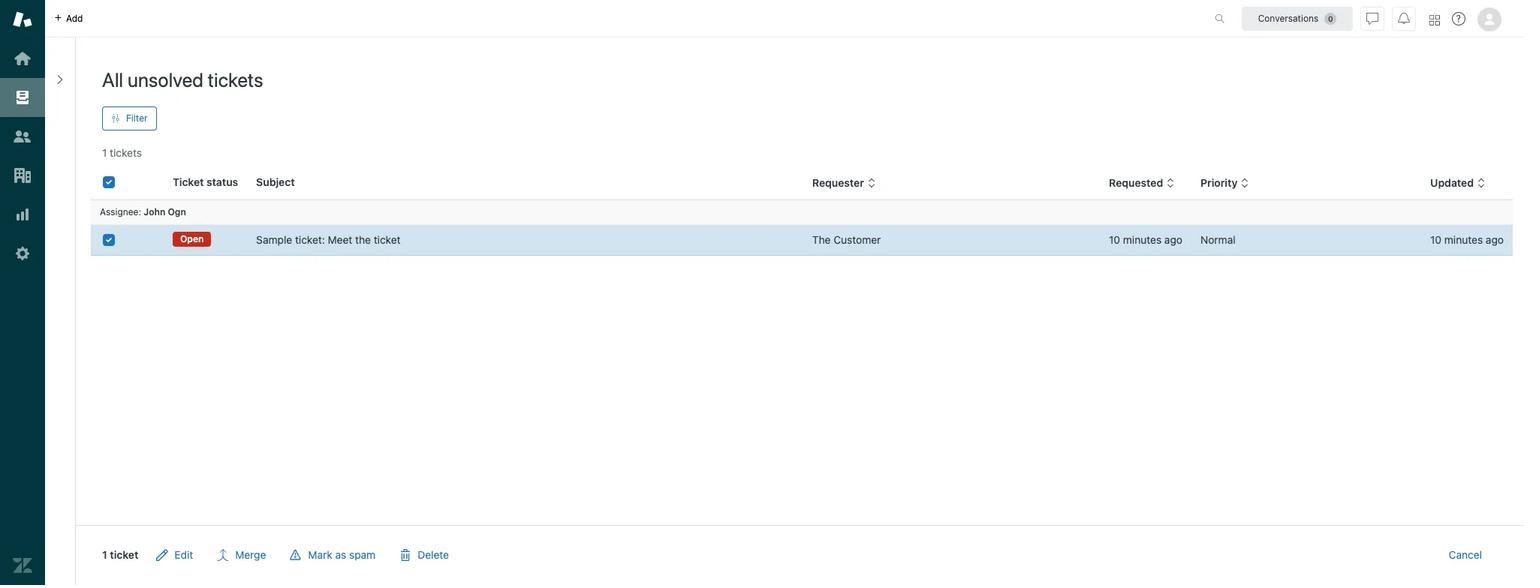 Task type: vqa. For each thing, say whether or not it's contained in the screenshot.
Get started
no



Task type: describe. For each thing, give the bounding box(es) containing it.
the
[[813, 234, 831, 246]]

updated button
[[1431, 177, 1487, 190]]

ogn
[[168, 207, 186, 218]]

add
[[66, 12, 83, 24]]

subject
[[256, 176, 295, 189]]

expand views pane image
[[54, 74, 66, 86]]

2 10 minutes ago from the left
[[1431, 234, 1504, 246]]

ticket
[[173, 176, 204, 189]]

open
[[180, 234, 204, 245]]

organizations image
[[13, 166, 32, 186]]

filter button
[[102, 107, 157, 131]]

ticket status
[[173, 176, 238, 189]]

1 vertical spatial ticket
[[110, 549, 138, 562]]

status
[[207, 176, 238, 189]]

normal
[[1201, 234, 1236, 246]]

priority
[[1201, 177, 1238, 189]]

mark as spam button
[[278, 541, 388, 571]]

2 ago from the left
[[1486, 234, 1504, 246]]

zendesk support image
[[13, 10, 32, 29]]

sample
[[256, 234, 292, 246]]

mark
[[308, 549, 333, 562]]

1 ticket
[[102, 549, 138, 562]]

spam
[[349, 549, 376, 562]]

assignee:
[[100, 207, 141, 218]]

1 for 1 ticket
[[102, 549, 107, 562]]

the customer
[[813, 234, 881, 246]]

requester button
[[813, 177, 876, 190]]

requested button
[[1109, 177, 1176, 190]]

conversations
[[1259, 12, 1319, 24]]

1 10 minutes ago from the left
[[1109, 234, 1183, 246]]

meet
[[328, 234, 353, 246]]

mark as spam
[[308, 549, 376, 562]]

cancel
[[1449, 549, 1483, 562]]

zendesk products image
[[1430, 15, 1441, 25]]

zendesk image
[[13, 557, 32, 576]]

ticket inside row
[[374, 234, 401, 246]]

add button
[[45, 0, 92, 37]]

1 for 1 tickets
[[102, 146, 107, 159]]

now showing 1 tickets region
[[72, 161, 1525, 586]]

john
[[144, 207, 165, 218]]

all unsolved tickets
[[102, 68, 263, 91]]

delete button
[[388, 541, 461, 571]]

sample ticket: meet the ticket link
[[256, 233, 401, 248]]

requested
[[1109, 177, 1164, 189]]

merge button
[[205, 541, 278, 571]]



Task type: locate. For each thing, give the bounding box(es) containing it.
the
[[355, 234, 371, 246]]

2 10 from the left
[[1431, 234, 1442, 246]]

10 down updated
[[1431, 234, 1442, 246]]

requester
[[813, 177, 864, 189]]

all
[[102, 68, 123, 91]]

10
[[1109, 234, 1121, 246], [1431, 234, 1442, 246]]

customers image
[[13, 127, 32, 146]]

0 vertical spatial tickets
[[208, 68, 263, 91]]

notifications image
[[1399, 12, 1411, 24]]

ticket:
[[295, 234, 325, 246]]

views image
[[13, 88, 32, 107]]

1 horizontal spatial 10 minutes ago
[[1431, 234, 1504, 246]]

1 vertical spatial tickets
[[110, 146, 142, 159]]

button displays agent's chat status as invisible. image
[[1367, 12, 1379, 24]]

0 horizontal spatial tickets
[[110, 146, 142, 159]]

1 horizontal spatial minutes
[[1445, 234, 1484, 246]]

10 minutes ago
[[1109, 234, 1183, 246], [1431, 234, 1504, 246]]

assignee: john ogn
[[100, 207, 186, 218]]

1 1 from the top
[[102, 146, 107, 159]]

1 tickets
[[102, 146, 142, 159]]

10 minutes ago down requested button
[[1109, 234, 1183, 246]]

get help image
[[1453, 12, 1466, 26]]

2 minutes from the left
[[1445, 234, 1484, 246]]

ago
[[1165, 234, 1183, 246], [1486, 234, 1504, 246]]

1 left edit button at the left bottom of the page
[[102, 549, 107, 562]]

customer
[[834, 234, 881, 246]]

row
[[91, 225, 1513, 256]]

updated
[[1431, 177, 1474, 189]]

1 down filter button
[[102, 146, 107, 159]]

get started image
[[13, 49, 32, 68]]

1 horizontal spatial ticket
[[374, 234, 401, 246]]

tickets
[[208, 68, 263, 91], [110, 146, 142, 159]]

priority button
[[1201, 177, 1250, 190]]

2 1 from the top
[[102, 549, 107, 562]]

0 horizontal spatial 10
[[1109, 234, 1121, 246]]

1
[[102, 146, 107, 159], [102, 549, 107, 562]]

ticket left edit button at the left bottom of the page
[[110, 549, 138, 562]]

ticket
[[374, 234, 401, 246], [110, 549, 138, 562]]

edit
[[175, 549, 193, 562]]

0 vertical spatial 1
[[102, 146, 107, 159]]

1 horizontal spatial tickets
[[208, 68, 263, 91]]

10 minutes ago down updated button
[[1431, 234, 1504, 246]]

0 vertical spatial ticket
[[374, 234, 401, 246]]

ticket right the
[[374, 234, 401, 246]]

1 ago from the left
[[1165, 234, 1183, 246]]

minutes down requested button
[[1124, 234, 1162, 246]]

delete
[[418, 549, 449, 562]]

row containing sample ticket: meet the ticket
[[91, 225, 1513, 256]]

cancel button
[[1437, 541, 1495, 571]]

1 vertical spatial 1
[[102, 549, 107, 562]]

10 down requested at right top
[[1109, 234, 1121, 246]]

sample ticket: meet the ticket
[[256, 234, 401, 246]]

conversations button
[[1242, 6, 1354, 30]]

1 horizontal spatial ago
[[1486, 234, 1504, 246]]

minutes
[[1124, 234, 1162, 246], [1445, 234, 1484, 246]]

reporting image
[[13, 205, 32, 225]]

edit button
[[144, 541, 205, 571]]

0 horizontal spatial ago
[[1165, 234, 1183, 246]]

ago down updated button
[[1486, 234, 1504, 246]]

1 minutes from the left
[[1124, 234, 1162, 246]]

merge
[[235, 549, 266, 562]]

0 horizontal spatial 10 minutes ago
[[1109, 234, 1183, 246]]

unsolved
[[128, 68, 204, 91]]

tickets right the unsolved
[[208, 68, 263, 91]]

ago left normal
[[1165, 234, 1183, 246]]

row inside now showing 1 tickets region
[[91, 225, 1513, 256]]

1 inside region
[[102, 549, 107, 562]]

as
[[335, 549, 346, 562]]

tickets down filter button
[[110, 146, 142, 159]]

admin image
[[13, 244, 32, 264]]

1 10 from the left
[[1109, 234, 1121, 246]]

main element
[[0, 0, 45, 586]]

0 horizontal spatial minutes
[[1124, 234, 1162, 246]]

1 horizontal spatial 10
[[1431, 234, 1442, 246]]

0 horizontal spatial ticket
[[110, 549, 138, 562]]

minutes down updated button
[[1445, 234, 1484, 246]]

filter
[[126, 113, 148, 124]]



